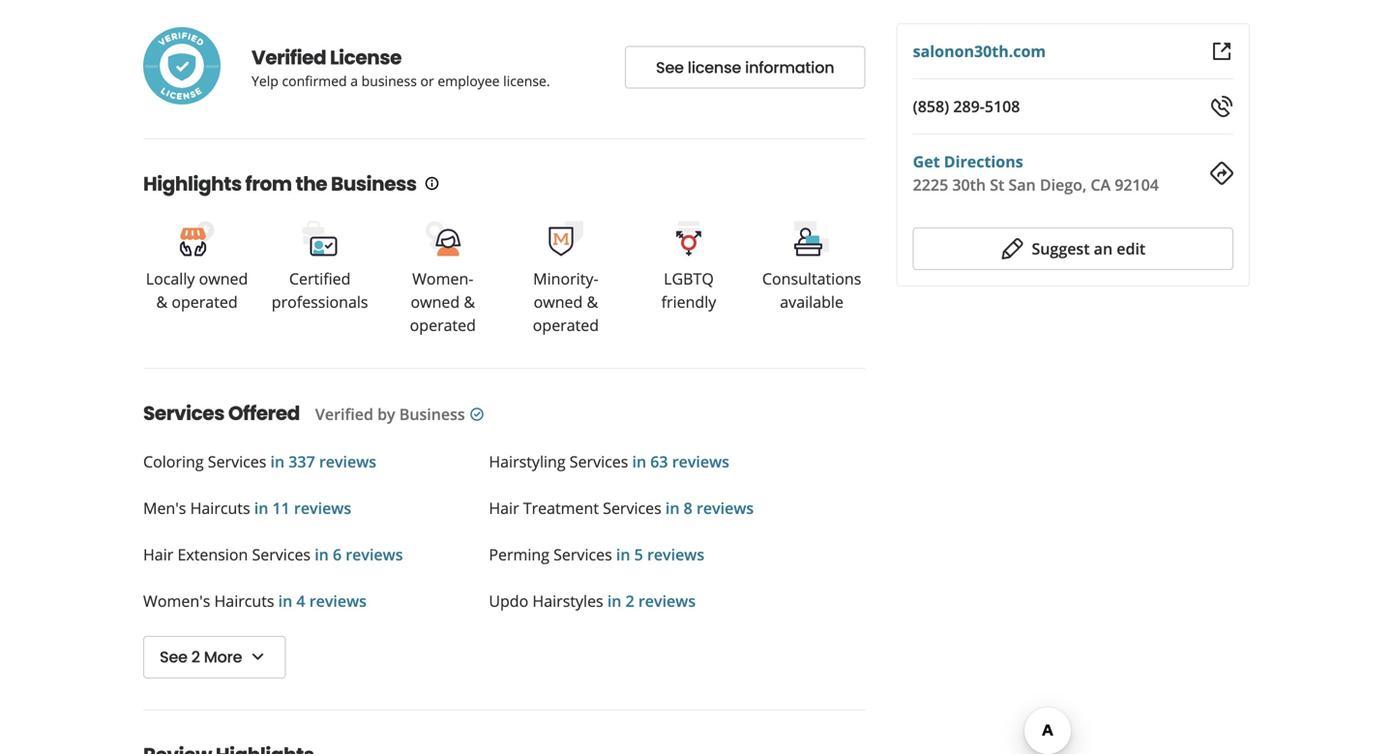 Task type: locate. For each thing, give the bounding box(es) containing it.
2 horizontal spatial owned
[[534, 291, 583, 312]]

certified_professionals image
[[301, 219, 339, 258]]

hair
[[489, 498, 519, 518], [143, 544, 174, 565]]

hair down men's
[[143, 544, 174, 565]]

see left license
[[656, 57, 684, 78]]

perming services in 5 reviews
[[489, 544, 705, 565]]

owned for locally
[[199, 268, 248, 289]]

in left 4
[[278, 590, 293, 611]]

verified
[[252, 44, 326, 71], [315, 404, 374, 424]]

1 horizontal spatial hair
[[489, 498, 519, 518]]

& for locally
[[156, 291, 168, 312]]

hair up perming
[[489, 498, 519, 518]]

business
[[331, 170, 417, 197], [400, 404, 465, 424]]

see license information
[[656, 57, 835, 78]]

see for see 2 more
[[160, 646, 188, 668]]

in left the 337 at the left of the page
[[271, 451, 285, 472]]

owned inside locally owned & operated
[[199, 268, 248, 289]]

see 2 more button
[[143, 636, 286, 679]]

24 chevron down v2 image
[[246, 645, 269, 668]]

operated down 'minority-'
[[533, 315, 599, 335]]

reviews right 6 at the left of page
[[346, 544, 403, 565]]

in left 5
[[616, 544, 631, 565]]

operated down women-
[[410, 315, 476, 335]]

confirmed
[[282, 72, 347, 90]]

in 337 reviews link
[[267, 451, 377, 472]]

see inside button
[[656, 57, 684, 78]]

in for 2
[[608, 590, 622, 611]]

lgbtq_friendly image
[[670, 219, 709, 258]]

from
[[245, 170, 292, 197]]

verified up yelp
[[252, 44, 326, 71]]

hairstyling
[[489, 451, 566, 472]]

1 vertical spatial 2
[[191, 646, 200, 668]]

1 vertical spatial see
[[160, 646, 188, 668]]

consultations_available image
[[793, 219, 832, 258]]

locally owned & operated
[[146, 268, 248, 312]]

hairstyles
[[533, 590, 604, 611]]

owned down locally_owned_operated icon
[[199, 268, 248, 289]]

see inside button
[[160, 646, 188, 668]]

men's haircuts in 11 reviews
[[143, 498, 352, 518]]

reviews
[[319, 451, 377, 472], [672, 451, 730, 472], [294, 498, 352, 518], [697, 498, 754, 518], [346, 544, 403, 565], [648, 544, 705, 565], [309, 590, 367, 611], [639, 590, 696, 611]]

services up updo hairstyles in 2 reviews
[[554, 544, 612, 565]]

in 63 reviews link
[[629, 451, 730, 472]]

0 horizontal spatial see
[[160, 646, 188, 668]]

verified license yelp confirmed a business or employee license.
[[252, 44, 550, 90]]

highlights
[[143, 170, 242, 197]]

1 vertical spatial business
[[400, 404, 465, 424]]

2 horizontal spatial operated
[[533, 315, 599, 335]]

services up hair treatment services in 8 reviews
[[570, 451, 629, 472]]

services up men's haircuts in 11 reviews
[[208, 451, 267, 472]]

reviews for in 4 reviews
[[309, 590, 367, 611]]

2 inside button
[[191, 646, 200, 668]]

owned
[[199, 268, 248, 289], [411, 291, 460, 312], [534, 291, 583, 312]]

reviews for in 11 reviews
[[294, 498, 352, 518]]

offered
[[228, 400, 300, 427]]

0 horizontal spatial hair
[[143, 544, 174, 565]]

men's
[[143, 498, 186, 518]]

1 vertical spatial verified
[[315, 404, 374, 424]]

337
[[289, 451, 315, 472]]

0 vertical spatial verified
[[252, 44, 326, 71]]

services up 5
[[603, 498, 662, 518]]

3 & from the left
[[587, 291, 598, 312]]

5108
[[985, 96, 1021, 117]]

verified inside verified license yelp confirmed a business or employee license.
[[252, 44, 326, 71]]

&
[[156, 291, 168, 312], [464, 291, 475, 312], [587, 291, 598, 312]]

verified left by
[[315, 404, 374, 424]]

reviews right 11
[[294, 498, 352, 518]]

in
[[271, 451, 285, 472], [633, 451, 647, 472], [254, 498, 268, 518], [666, 498, 680, 518], [315, 544, 329, 565], [616, 544, 631, 565], [278, 590, 293, 611], [608, 590, 622, 611]]

& inside locally owned & operated
[[156, 291, 168, 312]]

0 horizontal spatial owned
[[199, 268, 248, 289]]

locally
[[146, 268, 195, 289]]

24 external link v2 image
[[1211, 40, 1234, 63]]

& down locally
[[156, 291, 168, 312]]

certified
[[289, 268, 351, 289]]

reviews right 4
[[309, 590, 367, 611]]

& inside women- owned & operated
[[464, 291, 475, 312]]

24 directions v2 image
[[1211, 162, 1234, 185]]

operated down locally
[[172, 291, 238, 312]]

& down 'minority-'
[[587, 291, 598, 312]]

women_owned_operated image
[[424, 219, 462, 258]]

1 vertical spatial hair
[[143, 544, 174, 565]]

1 vertical spatial haircuts
[[214, 590, 274, 611]]

owned for women-
[[411, 291, 460, 312]]

1 horizontal spatial 2
[[626, 590, 635, 611]]

edit
[[1117, 238, 1146, 259]]

haircuts
[[190, 498, 250, 518], [214, 590, 274, 611]]

by
[[378, 404, 396, 424]]

get
[[913, 151, 941, 172]]

reviews right the 337 at the left of the page
[[319, 451, 377, 472]]

verified for license
[[252, 44, 326, 71]]

in 5 reviews link
[[612, 544, 705, 565]]

owned down women-
[[411, 291, 460, 312]]

2 & from the left
[[464, 291, 475, 312]]

0 vertical spatial hair
[[489, 498, 519, 518]]

info icon image
[[425, 176, 440, 191], [425, 176, 440, 191]]

haircuts up extension
[[190, 498, 250, 518]]

minority- owned & operated
[[533, 268, 599, 335]]

0 vertical spatial haircuts
[[190, 498, 250, 518]]

services
[[143, 400, 225, 427], [208, 451, 267, 472], [570, 451, 629, 472], [603, 498, 662, 518], [252, 544, 311, 565], [554, 544, 612, 565]]

24 phone v2 image
[[1211, 95, 1234, 118]]

business right the
[[331, 170, 417, 197]]

1 & from the left
[[156, 291, 168, 312]]

hair for hair treatment services in 8 reviews
[[489, 498, 519, 518]]

perming
[[489, 544, 550, 565]]

more
[[204, 646, 242, 668]]

2225
[[913, 174, 949, 195]]

operated
[[172, 291, 238, 312], [410, 315, 476, 335], [533, 315, 599, 335]]

suggest
[[1032, 238, 1090, 259]]

get directions link
[[913, 151, 1024, 172]]

0 horizontal spatial 2
[[191, 646, 200, 668]]

see left more
[[160, 646, 188, 668]]

1 horizontal spatial owned
[[411, 291, 460, 312]]

& for women-
[[464, 291, 475, 312]]

business left 16 checkmark badged v2 icon
[[400, 404, 465, 424]]

16 checkmark badged v2 image
[[469, 407, 485, 422]]

reviews right 5
[[648, 544, 705, 565]]

haircuts down the hair extension services in 6 reviews
[[214, 590, 274, 611]]

in left 8
[[666, 498, 680, 518]]

2 left more
[[191, 646, 200, 668]]

available
[[780, 291, 844, 312]]

reviews down in 5 reviews link
[[639, 590, 696, 611]]

directions
[[945, 151, 1024, 172]]

see 2 more
[[160, 646, 242, 668]]

in right hairstyles
[[608, 590, 622, 611]]

1 horizontal spatial &
[[464, 291, 475, 312]]

1 horizontal spatial operated
[[410, 315, 476, 335]]

the
[[296, 170, 327, 197]]

in for 4
[[278, 590, 293, 611]]

haircuts for women's haircuts
[[214, 590, 274, 611]]

owned down 'minority-'
[[534, 291, 583, 312]]

1 horizontal spatial see
[[656, 57, 684, 78]]

& down women-
[[464, 291, 475, 312]]

hair for hair extension services in 6 reviews
[[143, 544, 174, 565]]

verified inside "services offered" element
[[315, 404, 374, 424]]

business inside "services offered" element
[[400, 404, 465, 424]]

see
[[656, 57, 684, 78], [160, 646, 188, 668]]

2
[[626, 590, 635, 611], [191, 646, 200, 668]]

consultations
[[763, 268, 862, 289]]

salonon30th.com link
[[913, 41, 1047, 61]]

& inside minority- owned & operated
[[587, 291, 598, 312]]

2 horizontal spatial &
[[587, 291, 598, 312]]

women's
[[143, 590, 210, 611]]

highlights from the business
[[143, 170, 417, 197]]

license
[[330, 44, 402, 71]]

hair treatment services in 8 reviews
[[489, 498, 754, 518]]

suggest an edit
[[1032, 238, 1146, 259]]

owned inside minority- owned & operated
[[534, 291, 583, 312]]

operated inside locally owned & operated
[[172, 291, 238, 312]]

in left 11
[[254, 498, 268, 518]]

0 horizontal spatial &
[[156, 291, 168, 312]]

ca
[[1091, 174, 1111, 195]]

in 11 reviews link
[[250, 498, 352, 518]]

minority-
[[534, 268, 599, 289]]

0 horizontal spatial operated
[[172, 291, 238, 312]]

reviews right 63
[[672, 451, 730, 472]]

friendly
[[662, 291, 717, 312]]

operated for minority- owned & operated
[[533, 315, 599, 335]]

0 vertical spatial see
[[656, 57, 684, 78]]

owned inside women- owned & operated
[[411, 291, 460, 312]]

or
[[421, 72, 434, 90]]

2 down 5
[[626, 590, 635, 611]]

in left 63
[[633, 451, 647, 472]]



Task type: describe. For each thing, give the bounding box(es) containing it.
salonon30th.com
[[913, 41, 1047, 61]]

5
[[635, 544, 643, 565]]

reviews for in 63 reviews
[[672, 451, 730, 472]]

in for 11
[[254, 498, 268, 518]]

license
[[688, 57, 742, 78]]

reviews for in 5 reviews
[[648, 544, 705, 565]]

updo hairstyles in 2 reviews
[[489, 590, 696, 611]]

(858) 289-5108
[[913, 96, 1021, 117]]

professionals
[[272, 291, 368, 312]]

63
[[651, 451, 668, 472]]

information
[[745, 57, 835, 78]]

in for 5
[[616, 544, 631, 565]]

see license information button
[[625, 46, 866, 89]]

extension
[[178, 544, 248, 565]]

employee
[[438, 72, 500, 90]]

a
[[351, 72, 358, 90]]

(858)
[[913, 96, 950, 117]]

0 vertical spatial 2
[[626, 590, 635, 611]]

reviews for in 337 reviews
[[319, 451, 377, 472]]

see for see license information
[[656, 57, 684, 78]]

updo
[[489, 590, 529, 611]]

4
[[297, 590, 305, 611]]

in for 63
[[633, 451, 647, 472]]

in 4 reviews link
[[274, 590, 367, 611]]

women-
[[412, 268, 474, 289]]

coloring services in 337 reviews
[[143, 451, 377, 472]]

treatment
[[523, 498, 599, 518]]

289-
[[954, 96, 985, 117]]

women- owned & operated
[[410, 268, 476, 335]]

get directions 2225 30th st san diego, ca 92104
[[913, 151, 1160, 195]]

in left 6 at the left of page
[[315, 544, 329, 565]]

reviews right 8
[[697, 498, 754, 518]]

minority_owned_operated image
[[547, 219, 586, 258]]

verified for by
[[315, 404, 374, 424]]

lgbtq friendly
[[662, 268, 717, 312]]

business
[[362, 72, 417, 90]]

24 pencil v2 image
[[1001, 237, 1025, 260]]

0 vertical spatial business
[[331, 170, 417, 197]]

locally_owned_operated image
[[178, 219, 216, 258]]

92104
[[1115, 174, 1160, 195]]

women's haircuts in 4 reviews
[[143, 590, 367, 611]]

operated for locally owned & operated
[[172, 291, 238, 312]]

suggest an edit button
[[913, 227, 1234, 270]]

reviews for in 2 reviews
[[639, 590, 696, 611]]

coloring
[[143, 451, 204, 472]]

8
[[684, 498, 693, 518]]

in 6 reviews link
[[311, 544, 403, 565]]

services up coloring
[[143, 400, 225, 427]]

owned for minority-
[[534, 291, 583, 312]]

certified professionals
[[272, 268, 368, 312]]

services offered element
[[112, 368, 866, 679]]

in 2 reviews link
[[604, 590, 696, 611]]

verified by business
[[315, 404, 465, 424]]

lgbtq
[[664, 268, 714, 289]]

license.
[[504, 72, 550, 90]]

diego,
[[1040, 174, 1087, 195]]

st
[[990, 174, 1005, 195]]

operated for women- owned & operated
[[410, 315, 476, 335]]

services offered
[[143, 400, 300, 427]]

& for minority-
[[587, 291, 598, 312]]

consultations available
[[763, 268, 862, 312]]

yelp
[[252, 72, 279, 90]]

hairstyling services in 63 reviews
[[489, 451, 730, 472]]

services down 11
[[252, 544, 311, 565]]

in for 337
[[271, 451, 285, 472]]

11
[[272, 498, 290, 518]]

san
[[1009, 174, 1036, 195]]

hair extension services in 6 reviews
[[143, 544, 403, 565]]

30th
[[953, 174, 986, 195]]

an
[[1094, 238, 1113, 259]]

haircuts for men's haircuts
[[190, 498, 250, 518]]

6
[[333, 544, 342, 565]]

in 8 reviews link
[[662, 498, 754, 518]]



Task type: vqa. For each thing, say whether or not it's contained in the screenshot.


